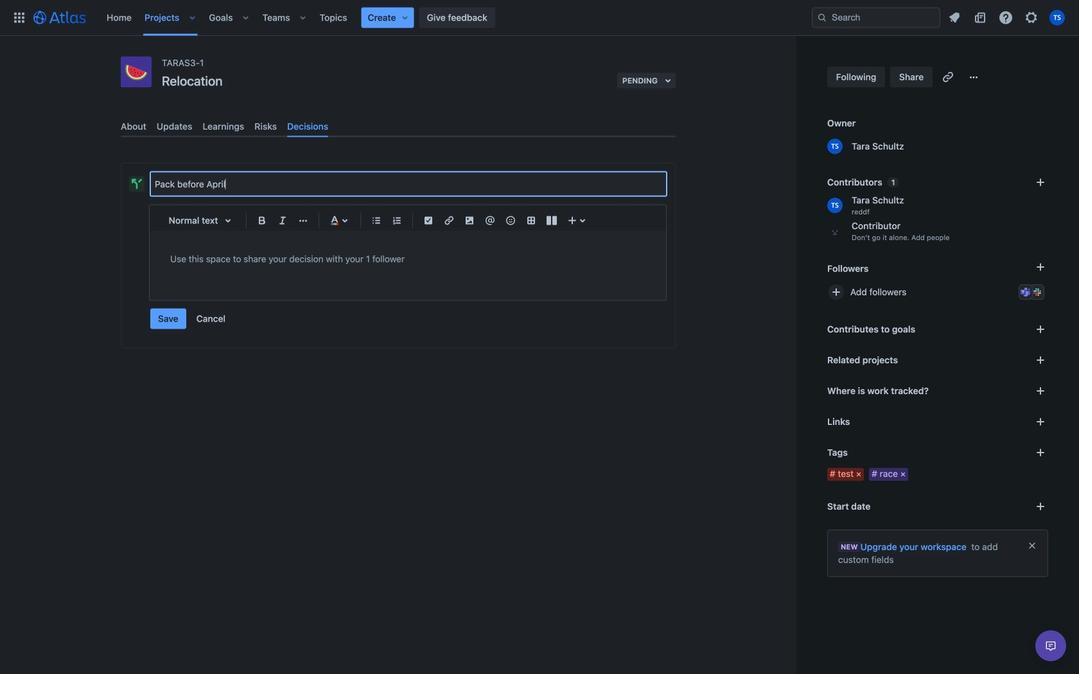 Task type: locate. For each thing, give the bounding box(es) containing it.
group
[[150, 309, 233, 330]]

settings image
[[1025, 10, 1040, 25]]

switch to... image
[[12, 10, 27, 25]]

list formating group
[[366, 211, 408, 231]]

None search field
[[812, 7, 941, 28]]

numbered list ⌘⇧7 image
[[390, 213, 405, 229]]

Main content area, start typing to enter text. text field
[[170, 252, 646, 267]]

close tag image
[[854, 470, 865, 480], [899, 470, 909, 480]]

italic ⌘i image
[[275, 213, 291, 229]]

banner
[[0, 0, 1080, 36]]

notifications image
[[947, 10, 963, 25]]

help image
[[999, 10, 1014, 25]]

bullet list ⌘⇧8 image
[[369, 213, 384, 229]]

add a follower image
[[1034, 260, 1049, 275]]

mention @ image
[[483, 213, 498, 229]]

What's the summary of your decision? text field
[[151, 173, 667, 196]]

1 horizontal spatial close tag image
[[899, 470, 909, 480]]

emoji : image
[[503, 213, 519, 229]]

0 horizontal spatial close tag image
[[854, 470, 865, 480]]

add work tracking links image
[[1034, 384, 1049, 399]]

tab list
[[116, 116, 681, 137]]

slack logo showing nan channels are connected to this project image
[[1033, 287, 1043, 298]]

add image, video, or file image
[[462, 213, 478, 229]]

close banner image
[[1028, 541, 1038, 551]]

account image
[[1050, 10, 1066, 25]]

bold ⌘b image
[[255, 213, 270, 229]]

add related project image
[[1034, 353, 1049, 368]]

2 close tag image from the left
[[899, 470, 909, 480]]



Task type: describe. For each thing, give the bounding box(es) containing it.
layouts image
[[544, 213, 560, 229]]

add team or contributors image
[[1034, 175, 1049, 190]]

link ⌘k image
[[442, 213, 457, 229]]

add follower image
[[829, 285, 845, 300]]

table ⇧⌥t image
[[524, 213, 539, 229]]

Search field
[[812, 7, 941, 28]]

1 close tag image from the left
[[854, 470, 865, 480]]

decision icon image
[[132, 179, 142, 189]]

search image
[[818, 13, 828, 23]]

top element
[[8, 0, 812, 36]]

text formatting group
[[252, 211, 314, 231]]

more formatting image
[[296, 213, 311, 229]]

add tag image
[[1034, 445, 1049, 461]]

add goals image
[[1034, 322, 1049, 337]]

set start date image
[[1034, 499, 1049, 515]]

open intercom messenger image
[[1044, 639, 1059, 654]]

msteams logo showing  channels are connected to this project image
[[1021, 287, 1032, 298]]

add link image
[[1034, 415, 1049, 430]]

action item [] image
[[421, 213, 436, 229]]



Task type: vqa. For each thing, say whether or not it's contained in the screenshot.
the right the
no



